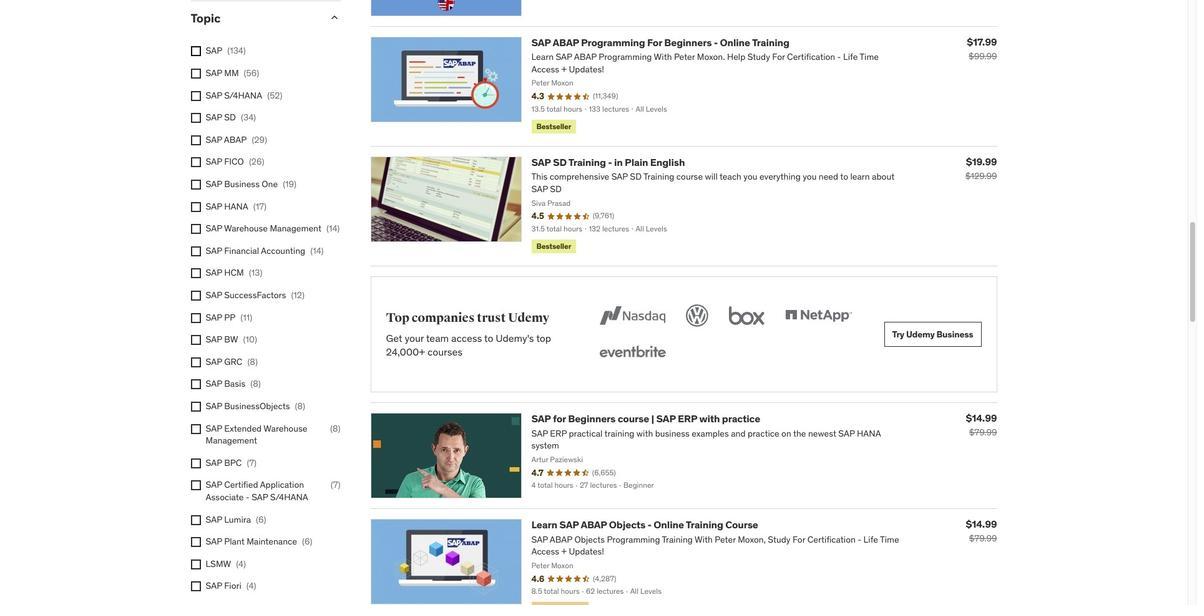 Task type: describe. For each thing, give the bounding box(es) containing it.
sap abap programming for beginners - online training
[[532, 36, 790, 49]]

sd for training
[[553, 156, 567, 169]]

$129.99
[[966, 171, 997, 182]]

1 horizontal spatial management
[[270, 223, 321, 234]]

sap for sap grc (8)
[[206, 356, 222, 368]]

sap for beginners course | sap erp with practice
[[532, 413, 760, 425]]

in
[[614, 156, 623, 169]]

- inside sap certified application associate - sap s/4hana
[[246, 492, 250, 503]]

eventbrite image
[[597, 340, 668, 367]]

sap for beginners course | sap erp with practice link
[[532, 413, 760, 425]]

sap abap programming for beginners - online training link
[[532, 36, 790, 49]]

$19.99 $129.99
[[966, 156, 997, 182]]

lumira
[[224, 514, 251, 525]]

1 vertical spatial (6)
[[302, 536, 312, 548]]

associate
[[206, 492, 244, 503]]

course
[[618, 413, 649, 425]]

companies
[[412, 310, 475, 326]]

(10)
[[243, 334, 257, 345]]

fico
[[224, 156, 244, 168]]

hana
[[224, 201, 248, 212]]

(8) for sap businessobjects (8)
[[295, 401, 305, 412]]

pp
[[224, 312, 236, 323]]

sap businessobjects (8)
[[206, 401, 305, 412]]

sap sd training - in plain english
[[532, 156, 685, 169]]

udemy's
[[496, 332, 534, 344]]

1 horizontal spatial (7)
[[331, 480, 341, 491]]

top
[[536, 332, 551, 344]]

hcm
[[224, 267, 244, 279]]

abap for programming
[[553, 36, 579, 49]]

maintenance
[[247, 536, 297, 548]]

sap for sap for beginners course | sap erp with practice
[[532, 413, 551, 425]]

(13)
[[249, 267, 262, 279]]

$14.99 $79.99 for sap for beginners course | sap erp with practice
[[966, 412, 997, 438]]

learn
[[532, 519, 557, 532]]

management inside sap extended warehouse management
[[206, 435, 257, 446]]

xsmall image for sap plant maintenance
[[191, 538, 201, 548]]

$17.99 $99.99
[[967, 36, 997, 62]]

sap certified application associate - sap s/4hana
[[206, 480, 308, 503]]

0 vertical spatial (6)
[[256, 514, 266, 525]]

1 vertical spatial business
[[937, 329, 974, 340]]

try udemy business link
[[884, 322, 982, 347]]

topic
[[191, 10, 220, 25]]

netapp image
[[783, 302, 854, 330]]

sap for sap businessobjects (8)
[[206, 401, 222, 412]]

udemy inside top companies trust udemy get your team access to udemy's top 24,000+ courses
[[508, 310, 550, 326]]

topic button
[[191, 10, 318, 25]]

abap for (29)
[[224, 134, 247, 145]]

extended
[[224, 423, 262, 434]]

$79.99 for sap for beginners course | sap erp with practice
[[969, 427, 997, 438]]

top
[[386, 310, 410, 326]]

sap for sap s/4hana (52)
[[206, 90, 222, 101]]

$14.99 for learn sap abap objects - online training course
[[966, 518, 997, 531]]

xsmall image for sap business one
[[191, 180, 201, 190]]

get
[[386, 332, 402, 344]]

lsmw
[[206, 559, 231, 570]]

sap for sap plant maintenance (6)
[[206, 536, 222, 548]]

$79.99 for learn sap abap objects - online training course
[[969, 533, 997, 545]]

sap for sap abap (29)
[[206, 134, 222, 145]]

to
[[484, 332, 493, 344]]

(17)
[[253, 201, 267, 212]]

bpc
[[224, 457, 242, 469]]

sap for sap lumira (6)
[[206, 514, 222, 525]]

sap (134)
[[206, 45, 246, 56]]

sap for sap fiori (4)
[[206, 581, 222, 592]]

sap for sap business one (19)
[[206, 179, 222, 190]]

fiori
[[224, 581, 242, 592]]

sap for sap hana (17)
[[206, 201, 222, 212]]

plain
[[625, 156, 648, 169]]

one
[[262, 179, 278, 190]]

sap for sap certified application associate - sap s/4hana
[[206, 480, 222, 491]]

box image
[[726, 302, 768, 330]]

1 vertical spatial training
[[569, 156, 606, 169]]

volkswagen image
[[683, 302, 711, 330]]

2 vertical spatial training
[[686, 519, 723, 532]]

0 horizontal spatial online
[[654, 519, 684, 532]]

sap for sap fico (26)
[[206, 156, 222, 168]]

practice
[[722, 413, 760, 425]]

xsmall image for sap certified application associate - sap s/4hana
[[191, 481, 201, 491]]

for
[[553, 413, 566, 425]]

xsmall image for sap extended warehouse management
[[191, 424, 201, 434]]

xsmall image for lsmw
[[191, 560, 201, 570]]

|
[[651, 413, 654, 425]]

xsmall image for sap sd
[[191, 113, 201, 123]]

(8) for sap basis (8)
[[250, 379, 261, 390]]

erp
[[678, 413, 697, 425]]

trust
[[477, 310, 506, 326]]

sap basis (8)
[[206, 379, 261, 390]]

xsmall image for sap successfactors
[[191, 291, 201, 301]]

(134)
[[227, 45, 246, 56]]

$14.99 for sap for beginners course | sap erp with practice
[[966, 412, 997, 425]]

for
[[647, 36, 662, 49]]

sap successfactors (12)
[[206, 290, 305, 301]]

0 vertical spatial online
[[720, 36, 750, 49]]

your
[[405, 332, 424, 344]]

access
[[451, 332, 482, 344]]

xsmall image for sap bw
[[191, 335, 201, 345]]

with
[[699, 413, 720, 425]]

sap lumira (6)
[[206, 514, 266, 525]]

(14) for sap warehouse management (14)
[[326, 223, 340, 234]]

warehouse inside sap extended warehouse management
[[264, 423, 307, 434]]

team
[[426, 332, 449, 344]]

- left in
[[608, 156, 612, 169]]

(19)
[[283, 179, 297, 190]]

try udemy business
[[892, 329, 974, 340]]

(12)
[[291, 290, 305, 301]]

sap for sap mm (56)
[[206, 67, 222, 79]]

xsmall image for sap grc
[[191, 358, 201, 368]]

sap hcm (13)
[[206, 267, 262, 279]]

basis
[[224, 379, 245, 390]]

xsmall image for sap bpc
[[191, 459, 201, 469]]

0 vertical spatial business
[[224, 179, 260, 190]]

sap for sap sd (34)
[[206, 112, 222, 123]]



Task type: vqa. For each thing, say whether or not it's contained in the screenshot.
$14.99 associated with SAP for Beginners course | SAP ERP with practice
yes



Task type: locate. For each thing, give the bounding box(es) containing it.
sap financial accounting (14)
[[206, 245, 324, 256]]

(14)
[[326, 223, 340, 234], [310, 245, 324, 256]]

12 xsmall image from the top
[[191, 481, 201, 491]]

sap inside sap extended warehouse management
[[206, 423, 222, 434]]

1 vertical spatial $79.99
[[969, 533, 997, 545]]

successfactors
[[224, 290, 286, 301]]

0 horizontal spatial (4)
[[236, 559, 246, 570]]

6 xsmall image from the top
[[191, 358, 201, 368]]

udemy right try
[[906, 329, 935, 340]]

online
[[720, 36, 750, 49], [654, 519, 684, 532]]

warehouse down businessobjects
[[264, 423, 307, 434]]

(4) right lsmw
[[236, 559, 246, 570]]

(4)
[[236, 559, 246, 570], [247, 581, 256, 592]]

sd
[[224, 112, 236, 123], [553, 156, 567, 169]]

xsmall image for sap fico
[[191, 158, 201, 168]]

xsmall image for sap basis
[[191, 380, 201, 390]]

sap for sap extended warehouse management
[[206, 423, 222, 434]]

sd left (34)
[[224, 112, 236, 123]]

0 horizontal spatial business
[[224, 179, 260, 190]]

2 $14.99 $79.99 from the top
[[966, 518, 997, 545]]

9 xsmall image from the top
[[191, 560, 201, 570]]

2 xsmall image from the top
[[191, 69, 201, 79]]

0 vertical spatial (7)
[[247, 457, 257, 469]]

management
[[270, 223, 321, 234], [206, 435, 257, 446]]

24,000+
[[386, 346, 425, 358]]

1 vertical spatial abap
[[224, 134, 247, 145]]

5 xsmall image from the top
[[191, 158, 201, 168]]

1 vertical spatial (7)
[[331, 480, 341, 491]]

sap pp (11)
[[206, 312, 252, 323]]

xsmall image for sap warehouse management
[[191, 224, 201, 234]]

1 horizontal spatial (4)
[[247, 581, 256, 592]]

0 horizontal spatial (7)
[[247, 457, 257, 469]]

1 xsmall image from the top
[[191, 46, 201, 56]]

udemy up the udemy's
[[508, 310, 550, 326]]

accounting
[[261, 245, 305, 256]]

6 xsmall image from the top
[[191, 180, 201, 190]]

(6) right maintenance
[[302, 536, 312, 548]]

$14.99 $79.99 for learn sap abap objects - online training course
[[966, 518, 997, 545]]

10 xsmall image from the top
[[191, 380, 201, 390]]

programming
[[581, 36, 645, 49]]

1 vertical spatial warehouse
[[264, 423, 307, 434]]

sap fico (26)
[[206, 156, 264, 168]]

business up hana
[[224, 179, 260, 190]]

1 $14.99 $79.99 from the top
[[966, 412, 997, 438]]

1 vertical spatial s/4hana
[[270, 492, 308, 503]]

top companies trust udemy get your team access to udemy's top 24,000+ courses
[[386, 310, 551, 358]]

xsmall image for sap mm
[[191, 69, 201, 79]]

(14) for sap financial accounting (14)
[[310, 245, 324, 256]]

xsmall image
[[191, 135, 201, 145], [191, 224, 201, 234], [191, 246, 201, 256], [191, 269, 201, 279], [191, 291, 201, 301], [191, 358, 201, 368], [191, 424, 201, 434], [191, 459, 201, 469], [191, 560, 201, 570], [191, 582, 201, 592]]

$14.99 $79.99
[[966, 412, 997, 438], [966, 518, 997, 545]]

4 xsmall image from the top
[[191, 113, 201, 123]]

sap sd training - in plain english link
[[532, 156, 685, 169]]

0 horizontal spatial training
[[569, 156, 606, 169]]

0 horizontal spatial abap
[[224, 134, 247, 145]]

0 vertical spatial $14.99
[[966, 412, 997, 425]]

1 $79.99 from the top
[[969, 427, 997, 438]]

sap for sap bpc (7)
[[206, 457, 222, 469]]

(6) up sap plant maintenance (6)
[[256, 514, 266, 525]]

0 horizontal spatial (6)
[[256, 514, 266, 525]]

(52)
[[267, 90, 282, 101]]

sap plant maintenance (6)
[[206, 536, 312, 548]]

0 horizontal spatial s/4hana
[[224, 90, 262, 101]]

warehouse up financial
[[224, 223, 268, 234]]

0 vertical spatial abap
[[553, 36, 579, 49]]

sap sd (34)
[[206, 112, 256, 123]]

management down extended
[[206, 435, 257, 446]]

1 horizontal spatial sd
[[553, 156, 567, 169]]

sap for sap financial accounting (14)
[[206, 245, 222, 256]]

xsmall image for sap s/4hana
[[191, 91, 201, 101]]

sap bw (10)
[[206, 334, 257, 345]]

objects
[[609, 519, 646, 532]]

1 vertical spatial (14)
[[310, 245, 324, 256]]

0 horizontal spatial beginners
[[568, 413, 616, 425]]

businessobjects
[[224, 401, 290, 412]]

9 xsmall image from the top
[[191, 335, 201, 345]]

sap for sap successfactors (12)
[[206, 290, 222, 301]]

4 xsmall image from the top
[[191, 269, 201, 279]]

$14.99
[[966, 412, 997, 425], [966, 518, 997, 531]]

bw
[[224, 334, 238, 345]]

- right for
[[714, 36, 718, 49]]

7 xsmall image from the top
[[191, 202, 201, 212]]

11 xsmall image from the top
[[191, 402, 201, 412]]

0 vertical spatial $79.99
[[969, 427, 997, 438]]

sap hana (17)
[[206, 201, 267, 212]]

1 xsmall image from the top
[[191, 135, 201, 145]]

xsmall image
[[191, 46, 201, 56], [191, 69, 201, 79], [191, 91, 201, 101], [191, 113, 201, 123], [191, 158, 201, 168], [191, 180, 201, 190], [191, 202, 201, 212], [191, 313, 201, 323], [191, 335, 201, 345], [191, 380, 201, 390], [191, 402, 201, 412], [191, 481, 201, 491], [191, 515, 201, 525], [191, 538, 201, 548]]

2 $14.99 from the top
[[966, 518, 997, 531]]

xsmall image for sap hana
[[191, 202, 201, 212]]

warehouse
[[224, 223, 268, 234], [264, 423, 307, 434]]

1 horizontal spatial s/4hana
[[270, 492, 308, 503]]

0 vertical spatial $14.99 $79.99
[[966, 412, 997, 438]]

7 xsmall image from the top
[[191, 424, 201, 434]]

(8)
[[247, 356, 258, 368], [250, 379, 261, 390], [295, 401, 305, 412], [330, 423, 341, 434]]

0 vertical spatial udemy
[[508, 310, 550, 326]]

learn sap abap objects - online training course
[[532, 519, 758, 532]]

2 horizontal spatial abap
[[581, 519, 607, 532]]

-
[[714, 36, 718, 49], [608, 156, 612, 169], [246, 492, 250, 503], [648, 519, 652, 532]]

(7) right application on the bottom left
[[331, 480, 341, 491]]

xsmall image for sap
[[191, 46, 201, 56]]

business
[[224, 179, 260, 190], [937, 329, 974, 340]]

financial
[[224, 245, 259, 256]]

1 vertical spatial $14.99
[[966, 518, 997, 531]]

sd for (34)
[[224, 112, 236, 123]]

- down certified
[[246, 492, 250, 503]]

sap for sap sd training - in plain english
[[532, 156, 551, 169]]

s/4hana
[[224, 90, 262, 101], [270, 492, 308, 503]]

sap bpc (7)
[[206, 457, 257, 469]]

1 vertical spatial online
[[654, 519, 684, 532]]

sap for sap (134)
[[206, 45, 222, 56]]

(56)
[[244, 67, 259, 79]]

sap warehouse management (14)
[[206, 223, 340, 234]]

$99.99
[[969, 51, 997, 62]]

1 horizontal spatial training
[[686, 519, 723, 532]]

learn sap abap objects - online training course link
[[532, 519, 758, 532]]

course
[[725, 519, 758, 532]]

1 horizontal spatial business
[[937, 329, 974, 340]]

management up accounting
[[270, 223, 321, 234]]

business right try
[[937, 329, 974, 340]]

1 vertical spatial beginners
[[568, 413, 616, 425]]

0 horizontal spatial (14)
[[310, 245, 324, 256]]

abap left programming
[[553, 36, 579, 49]]

1 horizontal spatial (14)
[[326, 223, 340, 234]]

abap left "objects"
[[581, 519, 607, 532]]

small image
[[328, 11, 341, 24]]

sap for sap bw (10)
[[206, 334, 222, 345]]

(29)
[[252, 134, 267, 145]]

s/4hana up (34)
[[224, 90, 262, 101]]

3 xsmall image from the top
[[191, 91, 201, 101]]

1 vertical spatial udemy
[[906, 329, 935, 340]]

(26)
[[249, 156, 264, 168]]

3 xsmall image from the top
[[191, 246, 201, 256]]

1 horizontal spatial udemy
[[906, 329, 935, 340]]

8 xsmall image from the top
[[191, 459, 201, 469]]

1 vertical spatial $14.99 $79.99
[[966, 518, 997, 545]]

(7) right bpc
[[247, 457, 257, 469]]

courses
[[428, 346, 463, 358]]

sap for sap hcm (13)
[[206, 267, 222, 279]]

xsmall image for sap abap
[[191, 135, 201, 145]]

- right "objects"
[[648, 519, 652, 532]]

0 horizontal spatial udemy
[[508, 310, 550, 326]]

14 xsmall image from the top
[[191, 538, 201, 548]]

5 xsmall image from the top
[[191, 291, 201, 301]]

sap mm (56)
[[206, 67, 259, 79]]

1 $14.99 from the top
[[966, 412, 997, 425]]

sap grc (8)
[[206, 356, 258, 368]]

sap for sap warehouse management (14)
[[206, 223, 222, 234]]

xsmall image for sap businessobjects
[[191, 402, 201, 412]]

plant
[[224, 536, 245, 548]]

(6)
[[256, 514, 266, 525], [302, 536, 312, 548]]

sap for sap pp (11)
[[206, 312, 222, 323]]

s/4hana down application on the bottom left
[[270, 492, 308, 503]]

grc
[[224, 356, 242, 368]]

lsmw (4)
[[206, 559, 246, 570]]

2 vertical spatial abap
[[581, 519, 607, 532]]

$19.99
[[966, 156, 997, 168]]

0 horizontal spatial sd
[[224, 112, 236, 123]]

1 vertical spatial (4)
[[247, 581, 256, 592]]

(11)
[[241, 312, 252, 323]]

certified
[[224, 480, 258, 491]]

0 vertical spatial warehouse
[[224, 223, 268, 234]]

(4) right fiori
[[247, 581, 256, 592]]

0 vertical spatial (14)
[[326, 223, 340, 234]]

sap abap (29)
[[206, 134, 267, 145]]

2 xsmall image from the top
[[191, 224, 201, 234]]

sap for sap abap programming for beginners - online training
[[532, 36, 551, 49]]

xsmall image for sap hcm
[[191, 269, 201, 279]]

1 horizontal spatial abap
[[553, 36, 579, 49]]

10 xsmall image from the top
[[191, 582, 201, 592]]

sd left in
[[553, 156, 567, 169]]

$79.99
[[969, 427, 997, 438], [969, 533, 997, 545]]

s/4hana inside sap certified application associate - sap s/4hana
[[270, 492, 308, 503]]

2 $79.99 from the top
[[969, 533, 997, 545]]

0 vertical spatial (4)
[[236, 559, 246, 570]]

2 horizontal spatial training
[[752, 36, 790, 49]]

0 horizontal spatial management
[[206, 435, 257, 446]]

1 horizontal spatial beginners
[[664, 36, 712, 49]]

0 vertical spatial management
[[270, 223, 321, 234]]

sap
[[532, 36, 551, 49], [206, 45, 222, 56], [206, 67, 222, 79], [206, 90, 222, 101], [206, 112, 222, 123], [206, 134, 222, 145], [532, 156, 551, 169], [206, 156, 222, 168], [206, 179, 222, 190], [206, 201, 222, 212], [206, 223, 222, 234], [206, 245, 222, 256], [206, 267, 222, 279], [206, 290, 222, 301], [206, 312, 222, 323], [206, 334, 222, 345], [206, 356, 222, 368], [206, 379, 222, 390], [206, 401, 222, 412], [532, 413, 551, 425], [656, 413, 676, 425], [206, 423, 222, 434], [206, 457, 222, 469], [206, 480, 222, 491], [252, 492, 268, 503], [206, 514, 222, 525], [560, 519, 579, 532], [206, 536, 222, 548], [206, 581, 222, 592]]

1 vertical spatial sd
[[553, 156, 567, 169]]

english
[[650, 156, 685, 169]]

xsmall image for sap financial accounting
[[191, 246, 201, 256]]

0 vertical spatial sd
[[224, 112, 236, 123]]

0 vertical spatial training
[[752, 36, 790, 49]]

sap business one (19)
[[206, 179, 297, 190]]

sap s/4hana (52)
[[206, 90, 282, 101]]

(8) for sap grc (8)
[[247, 356, 258, 368]]

13 xsmall image from the top
[[191, 515, 201, 525]]

sap extended warehouse management
[[206, 423, 307, 446]]

sap for sap basis (8)
[[206, 379, 222, 390]]

1 horizontal spatial (6)
[[302, 536, 312, 548]]

nasdaq image
[[597, 302, 668, 330]]

xsmall image for sap lumira
[[191, 515, 201, 525]]

0 vertical spatial beginners
[[664, 36, 712, 49]]

1 horizontal spatial online
[[720, 36, 750, 49]]

$17.99
[[967, 36, 997, 48]]

8 xsmall image from the top
[[191, 313, 201, 323]]

xsmall image for sap pp
[[191, 313, 201, 323]]

1 vertical spatial management
[[206, 435, 257, 446]]

training
[[752, 36, 790, 49], [569, 156, 606, 169], [686, 519, 723, 532]]

0 vertical spatial s/4hana
[[224, 90, 262, 101]]

abap up sap fico (26)
[[224, 134, 247, 145]]

(34)
[[241, 112, 256, 123]]

application
[[260, 480, 304, 491]]

sap fiori (4)
[[206, 581, 256, 592]]

xsmall image for sap fiori
[[191, 582, 201, 592]]

mm
[[224, 67, 239, 79]]



